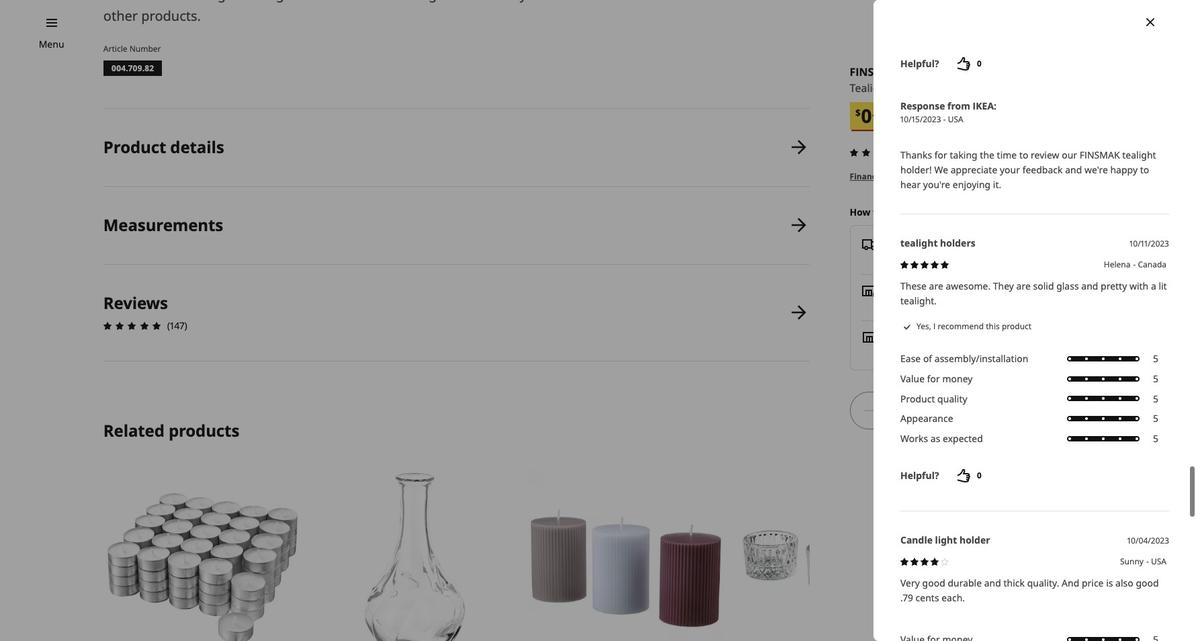 Task type: locate. For each thing, give the bounding box(es) containing it.
and left thick
[[984, 576, 1001, 589]]

canton, mi button for pick up at
[[932, 298, 980, 311]]

2 in from the top
[[885, 345, 894, 358]]

details
[[170, 136, 224, 158]]

with right combine
[[658, 0, 685, 3]]

details
[[980, 171, 1008, 182]]

to inside button
[[1036, 404, 1046, 417]]

to up the available
[[929, 237, 939, 250]]

2 horizontal spatial tealight
[[1122, 148, 1156, 160]]

available
[[901, 252, 941, 265]]

this
[[986, 320, 1000, 331]]

pick up pick up at canton, mi group
[[885, 284, 905, 296]]

combine
[[600, 0, 655, 3]]

(147)
[[914, 146, 934, 159], [167, 319, 187, 332]]

0 vertical spatial store
[[1120, 206, 1142, 218]]

canton, mi button
[[932, 298, 980, 311], [933, 345, 981, 358]]

change
[[1083, 206, 1117, 218]]

happy
[[1110, 162, 1138, 175]]

1 horizontal spatial tealight
[[900, 236, 938, 248]]

store right change on the right top of the page
[[1120, 206, 1142, 218]]

product
[[103, 136, 166, 158], [900, 391, 935, 404]]

0 vertical spatial up
[[907, 284, 920, 296]]

2 pick from the top
[[885, 298, 903, 311]]

0 vertical spatial -
[[943, 113, 946, 124]]

in left stock
[[885, 345, 894, 358]]

1 vertical spatial review: 4.9 out of 5 stars. total reviews: 147 image
[[99, 318, 165, 334]]

0 up "glass,"
[[977, 57, 982, 68]]

2 good from the left
[[1136, 576, 1159, 589]]

store for in
[[897, 330, 921, 343]]

helpful? up holder,
[[900, 56, 939, 69]]

your
[[1000, 162, 1020, 175]]

at up yes,
[[921, 298, 929, 311]]

0 horizontal spatial review: 4.9 out of 5 stars. total reviews: 147 image
[[99, 318, 165, 334]]

viljestark vase, clear glass, 6 ¾ " image
[[315, 469, 513, 641]]

0 horizontal spatial finsmak
[[341, 0, 398, 3]]

product inside "product details" button
[[103, 136, 166, 158]]

(147) for review: 4.9 out of 5 stars. total reviews: 147 image within the list
[[167, 319, 187, 332]]

other
[[103, 7, 138, 25]]

1 vertical spatial holder
[[959, 533, 990, 546]]

0 vertical spatial 0 button
[[945, 50, 998, 76]]

1 horizontal spatial with
[[1129, 279, 1149, 291]]

and up products.
[[171, 0, 195, 3]]

48146
[[942, 237, 969, 250]]

awesome.
[[946, 279, 991, 291]]

(147) inside list
[[167, 319, 187, 332]]

(147) up holder!
[[914, 146, 934, 159]]

dialog
[[874, 0, 1196, 641]]

store inside in store in stock at canton, mi
[[897, 330, 921, 343]]

in
[[885, 330, 895, 343], [885, 345, 894, 358]]

to left bag
[[1036, 404, 1046, 417]]

holder
[[453, 0, 495, 3], [959, 533, 990, 546]]

1 vertical spatial product
[[900, 391, 935, 404]]

in left yes,
[[885, 330, 895, 343]]

document containing helpful?
[[874, 0, 1196, 641]]

for up product quality
[[927, 371, 940, 384]]

store
[[1120, 206, 1142, 218], [897, 330, 921, 343]]

1 vertical spatial with
[[1129, 279, 1149, 291]]

and right glass
[[1081, 279, 1098, 291]]

from
[[947, 99, 970, 111]]

holder right light
[[959, 533, 990, 546]]

good up cents
[[922, 576, 945, 589]]

4 5 from the top
[[1153, 412, 1158, 424]]

taking
[[950, 148, 977, 160]]

-
[[943, 113, 946, 124], [1133, 258, 1136, 269], [1146, 555, 1149, 567]]

canton, mi button for in stock at
[[933, 345, 981, 358]]

thanks for taking the time to review our finsmak tealight holder! we appreciate your feedback and we're happy to hear you're enjoying it.
[[900, 148, 1156, 190]]

5 5 from the top
[[1153, 432, 1158, 444]]

up for pick up at canton, mi
[[905, 298, 918, 311]]

0
[[977, 57, 982, 68], [861, 103, 872, 128], [977, 469, 982, 481]]

0 vertical spatial for
[[934, 148, 947, 160]]

at right ease
[[922, 345, 931, 358]]

with
[[658, 0, 685, 3], [1129, 279, 1149, 291]]

menu
[[39, 38, 64, 50]]

1 vertical spatial canton, mi button
[[933, 345, 981, 358]]

are inside button
[[924, 171, 937, 182]]

also
[[1115, 576, 1133, 589]]

document
[[874, 0, 1196, 641]]

canton, mi button up recommend
[[932, 298, 980, 311]]

pick down pick up
[[885, 298, 903, 311]]

1 vertical spatial up
[[905, 298, 918, 311]]

0 horizontal spatial product
[[103, 136, 166, 158]]

up for pick up
[[907, 284, 920, 296]]

1 vertical spatial tealight
[[1122, 148, 1156, 160]]

1 vertical spatial usa
[[1151, 555, 1166, 567]]

they
[[993, 279, 1014, 291]]

up up pick up at canton, mi group
[[907, 284, 920, 296]]

0 vertical spatial usa
[[948, 113, 963, 124]]

0 vertical spatial with
[[658, 0, 685, 3]]

and right use
[[572, 0, 597, 3]]

and inside the thanks for taking the time to review our finsmak tealight holder! we appreciate your feedback and we're happy to hear you're enjoying it.
[[1065, 162, 1082, 175]]

0 vertical spatial helpful?
[[900, 56, 939, 69]]

0 horizontal spatial with
[[658, 0, 685, 3]]

0 vertical spatial canton, mi button
[[932, 298, 980, 311]]

response
[[900, 99, 945, 111]]

canton, up recommend
[[932, 298, 966, 311]]

product for product details
[[103, 136, 166, 158]]

sunny - usa
[[1120, 555, 1166, 567]]

0 vertical spatial tealight
[[402, 0, 450, 3]]

1 5 from the top
[[1153, 351, 1158, 364]]

yes, i recommend this product
[[917, 320, 1032, 331]]

solid
[[1033, 279, 1054, 291]]

canton,
[[932, 298, 966, 311], [933, 345, 967, 358]]

price
[[1082, 576, 1104, 589]]

>
[[1010, 171, 1014, 182]]

finsmak up the we're
[[1080, 148, 1120, 160]]

1 horizontal spatial good
[[1136, 576, 1159, 589]]

2 vertical spatial -
[[1146, 555, 1149, 567]]

pretty
[[1101, 279, 1127, 291]]

and
[[1062, 576, 1079, 589]]

kopparlönn scented pillar candle, almond & cherry/mixed colors, 30 hr image
[[527, 469, 725, 641]]

1 vertical spatial for
[[927, 371, 940, 384]]

article number
[[103, 43, 161, 54]]

of
[[923, 351, 932, 364]]

0 vertical spatial mi
[[969, 298, 980, 311]]

1 good from the left
[[922, 576, 945, 589]]

0 vertical spatial product
[[103, 136, 166, 158]]

related products
[[103, 419, 239, 441]]

0 vertical spatial 0
[[977, 57, 982, 68]]

store up stock
[[897, 330, 921, 343]]

financing
[[850, 171, 889, 182]]

mi inside in store in stock at canton, mi
[[970, 345, 981, 358]]

stock
[[896, 345, 919, 358]]

1 vertical spatial 0
[[861, 103, 872, 128]]

0 vertical spatial in
[[885, 330, 895, 343]]

to left use
[[530, 0, 543, 3]]

1 horizontal spatial store
[[1120, 206, 1142, 218]]

0 left 49
[[861, 103, 872, 128]]

0 horizontal spatial holder
[[453, 0, 495, 3]]

the
[[980, 148, 994, 160]]

to right happy
[[1140, 162, 1149, 175]]

article
[[103, 43, 127, 54]]

finsmak up tealight
[[850, 65, 898, 79]]

1 horizontal spatial -
[[1133, 258, 1136, 269]]

0 vertical spatial (147)
[[914, 146, 934, 159]]

reviews
[[103, 291, 168, 314]]

up down pick up
[[905, 298, 918, 311]]

0 horizontal spatial usa
[[948, 113, 963, 124]]

review: 4.9 out of 5 stars. total reviews: 147 image down reviews
[[99, 318, 165, 334]]

is
[[1106, 576, 1113, 589]]

canton, right of
[[933, 345, 967, 358]]

0 horizontal spatial -
[[943, 113, 946, 124]]

i
[[933, 320, 936, 331]]

quality.
[[1027, 576, 1059, 589]]

change store button
[[1083, 205, 1142, 220]]

mi down awesome.
[[969, 298, 980, 311]]

0 vertical spatial holder
[[453, 0, 495, 3]]

a
[[103, 0, 112, 3]]

1 vertical spatial at
[[922, 345, 931, 358]]

canton, mi button down recommend
[[933, 345, 981, 358]]

holder,
[[893, 81, 928, 96]]

1 horizontal spatial finsmak
[[850, 65, 898, 79]]

1 pick from the top
[[885, 284, 905, 296]]

holder left easy
[[453, 0, 495, 3]]

with left a
[[1129, 279, 1149, 291]]

use
[[547, 0, 569, 3]]

and down our
[[1065, 162, 1082, 175]]

good down 'sunny - usa'
[[1136, 576, 1159, 589]]

store inside change store button
[[1120, 206, 1142, 218]]

expected
[[943, 432, 983, 444]]

response from ikea: 10/15/2023 - usa
[[900, 99, 997, 124]]

pick for pick up
[[885, 284, 905, 296]]

1 horizontal spatial (147)
[[914, 146, 934, 159]]

0 button
[[945, 50, 998, 76], [945, 462, 998, 489]]

1 vertical spatial finsmak
[[850, 65, 898, 79]]

are
[[924, 171, 937, 182], [929, 279, 943, 291], [1016, 279, 1031, 291]]

helpful? down works
[[900, 469, 939, 481]]

0 for second 0 button from the bottom of the document containing helpful?
[[977, 57, 982, 68]]

0 horizontal spatial tealight
[[402, 0, 450, 3]]

holder!
[[900, 162, 932, 175]]

usa down from
[[948, 113, 963, 124]]

right image
[[1115, 243, 1131, 259]]

finsmak tealight holder, clear glass,
[[850, 65, 989, 96]]

finsmak inside the thanks for taking the time to review our finsmak tealight holder! we appreciate your feedback and we're happy to hear you're enjoying it.
[[1080, 148, 1120, 160]]

(147) inside button
[[914, 146, 934, 159]]

1 vertical spatial -
[[1133, 258, 1136, 269]]

with inside a timeless and elegant design makes finsmak tealight holder easy to use and combine with other products.
[[658, 0, 685, 3]]

dialog containing helpful?
[[874, 0, 1196, 641]]

1 vertical spatial 0 button
[[945, 462, 998, 489]]

glass
[[1056, 279, 1079, 291]]

0 button down expected
[[945, 462, 998, 489]]

2 vertical spatial 0
[[977, 469, 982, 481]]

1 vertical spatial pick
[[885, 298, 903, 311]]

mi down yes, i recommend this product
[[970, 345, 981, 358]]

for inside the thanks for taking the time to review our finsmak tealight holder! we appreciate your feedback and we're happy to hear you're enjoying it.
[[934, 148, 947, 160]]

pick up at canton, mi group
[[885, 298, 980, 311]]

1 horizontal spatial holder
[[959, 533, 990, 546]]

how to get it
[[850, 206, 910, 218]]

- right sunny
[[1146, 555, 1149, 567]]

1 vertical spatial store
[[897, 330, 921, 343]]

1 vertical spatial (147)
[[167, 319, 187, 332]]

(147) for review: 4.9 out of 5 stars. total reviews: 147 image inside (147) button
[[914, 146, 934, 159]]

good
[[922, 576, 945, 589], [1136, 576, 1159, 589]]

1 horizontal spatial usa
[[1151, 555, 1166, 567]]

2 horizontal spatial -
[[1146, 555, 1149, 567]]

review: 4.9 out of 5 stars. total reviews: 147 image
[[846, 145, 911, 161], [99, 318, 165, 334]]

helena - canada
[[1104, 258, 1166, 269]]

ikea:
[[973, 99, 997, 111]]

for for value
[[927, 371, 940, 384]]

available.
[[939, 171, 978, 182]]

5 for money
[[1153, 371, 1158, 384]]

product details heading
[[103, 136, 224, 158]]

at
[[921, 298, 929, 311], [922, 345, 931, 358]]

5 for assembly/installation
[[1153, 351, 1158, 364]]

2 vertical spatial tealight
[[900, 236, 938, 248]]

1 vertical spatial helpful?
[[900, 469, 939, 481]]

1 vertical spatial mi
[[970, 345, 981, 358]]

0 vertical spatial review: 4.9 out of 5 stars. total reviews: 147 image
[[846, 145, 911, 161]]

money
[[942, 371, 973, 384]]

ease
[[900, 351, 921, 364]]

1 vertical spatial canton,
[[933, 345, 967, 358]]

1 0 button from the top
[[945, 50, 998, 76]]

1 helpful? from the top
[[900, 56, 939, 69]]

1 horizontal spatial product
[[900, 391, 935, 404]]

finsmak right makes
[[341, 0, 398, 3]]

49
[[875, 106, 886, 119]]

for up we at the right top of page
[[934, 148, 947, 160]]

product left 'details'
[[103, 136, 166, 158]]

0 vertical spatial pick
[[885, 284, 905, 296]]

holders
[[940, 236, 975, 248]]

0 horizontal spatial (147)
[[167, 319, 187, 332]]

(147) down reviews
[[167, 319, 187, 332]]

2 horizontal spatial finsmak
[[1080, 148, 1120, 160]]

1 vertical spatial in
[[885, 345, 894, 358]]

finsmak inside finsmak tealight holder, clear glass,
[[850, 65, 898, 79]]

0 down expected
[[977, 469, 982, 481]]

0 horizontal spatial good
[[922, 576, 945, 589]]

for for thanks
[[934, 148, 947, 160]]

1 horizontal spatial review: 4.9 out of 5 stars. total reviews: 147 image
[[846, 145, 911, 161]]

- right 10/15/2023
[[943, 113, 946, 124]]

makes
[[296, 0, 337, 3]]

tealight
[[402, 0, 450, 3], [1122, 148, 1156, 160], [900, 236, 938, 248]]

at inside in store in stock at canton, mi
[[922, 345, 931, 358]]

for
[[934, 148, 947, 160], [927, 371, 940, 384]]

usa down 10/04/2023
[[1151, 555, 1166, 567]]

2 5 from the top
[[1153, 371, 1158, 384]]

0 horizontal spatial store
[[897, 330, 921, 343]]

- right right icon on the top right of page
[[1133, 258, 1136, 269]]

2 vertical spatial finsmak
[[1080, 148, 1120, 160]]

very
[[900, 576, 920, 589]]

0 button up "glass,"
[[945, 50, 998, 76]]

0 vertical spatial finsmak
[[341, 0, 398, 3]]

financing options are available. details > button
[[850, 171, 1014, 183]]

delivery
[[888, 237, 927, 250]]

product down value
[[900, 391, 935, 404]]

store for change
[[1120, 206, 1142, 218]]

to right time
[[1019, 148, 1028, 160]]

in stock at canton, mi group
[[885, 345, 981, 358]]

add to bag
[[1015, 404, 1066, 417]]

review: 4.9 out of 5 stars. total reviews: 147 image up financing
[[846, 145, 911, 161]]

list
[[99, 109, 809, 361]]

quality
[[937, 391, 967, 404]]



Task type: vqa. For each thing, say whether or not it's contained in the screenshot.
the These
yes



Task type: describe. For each thing, give the bounding box(es) containing it.
thick
[[1004, 576, 1025, 589]]

reviews heading
[[103, 291, 168, 314]]

10/11/2023
[[1130, 237, 1169, 248]]

with inside the these are awesome. they are solid glass and pretty with a lit tealight.
[[1129, 279, 1149, 291]]

004.709.82
[[111, 63, 154, 74]]

you're
[[923, 177, 950, 190]]

list containing product details
[[99, 109, 809, 361]]

candle light holder
[[900, 533, 990, 546]]

pick for pick up at canton, mi
[[885, 298, 903, 311]]

- for tealight holders
[[1133, 258, 1136, 269]]

sunny
[[1120, 555, 1144, 567]]

measurements button
[[103, 187, 809, 264]]

10/04/2023
[[1127, 534, 1169, 546]]

0 vertical spatial at
[[921, 298, 929, 311]]

yes,
[[917, 320, 931, 331]]

review: 4.9 out of 5 stars. total reviews: 147 image inside (147) button
[[846, 145, 911, 161]]

pick up at canton, mi
[[885, 298, 980, 311]]

value for money
[[900, 371, 973, 384]]

hear
[[900, 177, 921, 190]]

a timeless and elegant design makes finsmak tealight holder easy to use and combine with other products.
[[103, 0, 685, 25]]

$
[[855, 106, 861, 119]]

(147) button
[[846, 144, 934, 161]]

a
[[1151, 279, 1156, 291]]

5 for expected
[[1153, 432, 1158, 444]]

- inside "response from ikea: 10/15/2023 - usa"
[[943, 113, 946, 124]]

helena
[[1104, 258, 1130, 269]]

we're
[[1084, 162, 1108, 175]]

smällspirea tealight holder, clear glass/patterned, 1 ½ " image
[[738, 469, 936, 641]]

feedback
[[1022, 162, 1063, 175]]

measurements heading
[[103, 214, 223, 236]]

related
[[103, 419, 164, 441]]

recommend
[[938, 320, 984, 331]]

product quality
[[900, 391, 967, 404]]

10/15/2023
[[900, 113, 941, 124]]

clear
[[931, 81, 955, 96]]

review: 4.9 out of 5 stars. total reviews: 147 image inside list
[[99, 318, 165, 334]]

light
[[935, 533, 957, 546]]

financing options are available. details >
[[850, 171, 1014, 182]]

easy
[[498, 0, 527, 3]]

design
[[250, 0, 292, 3]]

Quantity input value text field
[[882, 392, 900, 429]]

product
[[1002, 320, 1032, 331]]

elegant
[[199, 0, 247, 3]]

products.
[[141, 7, 201, 25]]

products
[[169, 419, 239, 441]]

product details
[[103, 136, 224, 158]]

enjoying
[[953, 177, 991, 190]]

review
[[1031, 148, 1059, 160]]

product for product quality
[[900, 391, 935, 404]]

works as expected
[[900, 432, 983, 444]]

menu button
[[39, 37, 64, 52]]

value
[[900, 371, 925, 384]]

- for candle light holder
[[1146, 555, 1149, 567]]

bag
[[1048, 404, 1066, 417]]

how
[[850, 206, 871, 218]]

to inside delivery to 48146 available
[[929, 237, 939, 250]]

timeless
[[115, 0, 168, 3]]

to inside a timeless and elegant design makes finsmak tealight holder easy to use and combine with other products.
[[530, 0, 543, 3]]

durable
[[948, 576, 982, 589]]

works
[[900, 432, 928, 444]]

time
[[997, 148, 1017, 160]]

appearance
[[900, 412, 953, 424]]

tealight inside a timeless and elegant design makes finsmak tealight holder easy to use and combine with other products.
[[402, 0, 450, 3]]

0 vertical spatial canton,
[[932, 298, 966, 311]]

very good durable and thick quality. and price is also good .79 cents each.
[[900, 576, 1159, 604]]

to left get
[[873, 206, 883, 218]]

candle
[[900, 533, 933, 546]]

delivery to 48146 available
[[888, 237, 969, 265]]

tealight.
[[900, 293, 937, 306]]

finsmak inside a timeless and elegant design makes finsmak tealight holder easy to use and combine with other products.
[[341, 0, 398, 3]]

add to bag button
[[938, 392, 1142, 429]]

canada
[[1138, 258, 1166, 269]]

glimma unscented tealights image
[[103, 469, 302, 641]]

we
[[934, 162, 948, 175]]

get
[[885, 206, 901, 218]]

canton, inside in store in stock at canton, mi
[[933, 345, 967, 358]]

1 in from the top
[[885, 330, 895, 343]]

lit
[[1159, 279, 1167, 291]]

product details button
[[103, 109, 809, 186]]

our
[[1062, 148, 1077, 160]]

these are awesome. they are solid glass and pretty with a lit tealight.
[[900, 279, 1167, 306]]

3 5 from the top
[[1153, 391, 1158, 404]]

tealight holders
[[900, 236, 975, 248]]

it.
[[993, 177, 1001, 190]]

tealight
[[850, 81, 890, 96]]

options
[[891, 171, 922, 182]]

glass,
[[958, 81, 986, 96]]

2 helpful? from the top
[[900, 469, 939, 481]]

in store in stock at canton, mi
[[885, 330, 981, 358]]

change store
[[1083, 206, 1142, 218]]

these
[[900, 279, 927, 291]]

it
[[903, 206, 910, 218]]

and inside very good durable and thick quality. and price is also good .79 cents each.
[[984, 576, 1001, 589]]

number
[[129, 43, 161, 54]]

tealight inside the thanks for taking the time to review our finsmak tealight holder! we appreciate your feedback and we're happy to hear you're enjoying it.
[[1122, 148, 1156, 160]]

2 0 button from the top
[[945, 462, 998, 489]]

holder inside a timeless and elegant design makes finsmak tealight holder easy to use and combine with other products.
[[453, 0, 495, 3]]

and inside the these are awesome. they are solid glass and pretty with a lit tealight.
[[1081, 279, 1098, 291]]

ease of assembly/installation
[[900, 351, 1028, 364]]

0 for 1st 0 button from the bottom
[[977, 469, 982, 481]]

usa inside "response from ikea: 10/15/2023 - usa"
[[948, 113, 963, 124]]

measurements
[[103, 214, 223, 236]]



